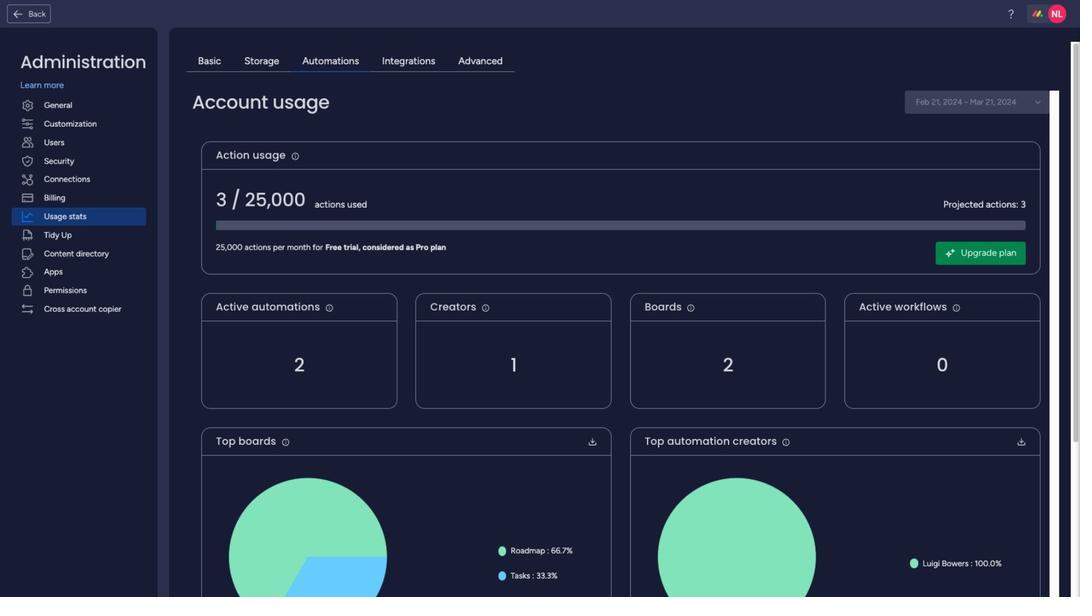 Task type: vqa. For each thing, say whether or not it's contained in the screenshot.
Featured option
no



Task type: describe. For each thing, give the bounding box(es) containing it.
back to workspace image
[[12, 8, 24, 20]]

2 region from the left
[[631, 456, 1040, 598]]

noah lott image
[[1049, 5, 1067, 23]]

export csv image for first region from right
[[1017, 437, 1026, 447]]



Task type: locate. For each thing, give the bounding box(es) containing it.
export csv image
[[588, 437, 597, 447], [1017, 437, 1026, 447]]

region
[[202, 456, 611, 598], [631, 456, 1040, 598]]

1 horizontal spatial export csv image
[[1017, 437, 1026, 447]]

0 horizontal spatial export csv image
[[588, 437, 597, 447]]

1 region from the left
[[202, 456, 611, 598]]

0 horizontal spatial region
[[202, 456, 611, 598]]

2 export csv image from the left
[[1017, 437, 1026, 447]]

1 horizontal spatial region
[[631, 456, 1040, 598]]

export csv image for 1st region
[[588, 437, 597, 447]]

1 export csv image from the left
[[588, 437, 597, 447]]

help image
[[1006, 8, 1018, 20]]



